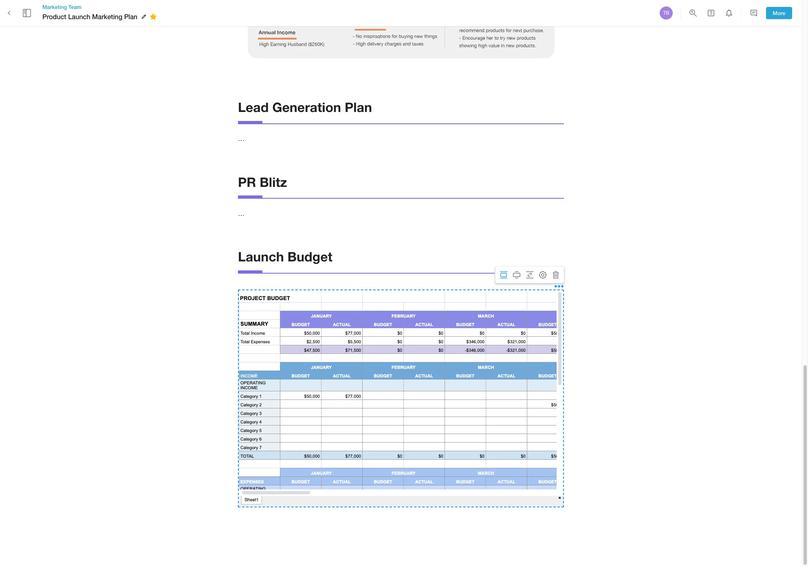 Task type: vqa. For each thing, say whether or not it's contained in the screenshot.
first help image from the bottom
no



Task type: locate. For each thing, give the bounding box(es) containing it.
product
[[42, 13, 66, 20]]

0 horizontal spatial plan
[[124, 13, 137, 20]]

plan
[[124, 13, 137, 20], [345, 99, 372, 115]]

1 vertical spatial marketing
[[92, 13, 122, 20]]

0 vertical spatial …
[[238, 135, 245, 142]]

launch
[[68, 13, 90, 20], [238, 249, 284, 265]]

1 vertical spatial …
[[238, 210, 245, 217]]

1 horizontal spatial launch
[[238, 249, 284, 265]]

remove favorite image
[[148, 12, 158, 22]]

1 vertical spatial launch
[[238, 249, 284, 265]]

generation
[[272, 99, 341, 115]]

…
[[238, 135, 245, 142], [238, 210, 245, 217]]

tb
[[663, 10, 669, 16]]

0 horizontal spatial launch
[[68, 13, 90, 20]]

1 vertical spatial plan
[[345, 99, 372, 115]]

marketing
[[42, 4, 67, 10], [92, 13, 122, 20]]

… down lead on the top of page
[[238, 135, 245, 142]]

0 vertical spatial launch
[[68, 13, 90, 20]]

0 vertical spatial marketing
[[42, 4, 67, 10]]

marketing up product
[[42, 4, 67, 10]]

… down the pr at the left
[[238, 210, 245, 217]]

0 horizontal spatial marketing
[[42, 4, 67, 10]]

marketing down marketing team link
[[92, 13, 122, 20]]



Task type: describe. For each thing, give the bounding box(es) containing it.
1 horizontal spatial marketing
[[92, 13, 122, 20]]

marketing inside marketing team link
[[42, 4, 67, 10]]

product launch marketing plan
[[42, 13, 137, 20]]

blitz
[[260, 174, 287, 190]]

more
[[773, 10, 786, 16]]

team
[[68, 4, 81, 10]]

lead
[[238, 99, 269, 115]]

pr blitz
[[238, 174, 287, 190]]

marketing team link
[[42, 3, 159, 11]]

1 horizontal spatial plan
[[345, 99, 372, 115]]

budget
[[288, 249, 332, 265]]

marketing team
[[42, 4, 81, 10]]

launch budget
[[238, 249, 332, 265]]

2 … from the top
[[238, 210, 245, 217]]

tb button
[[659, 5, 674, 21]]

0 vertical spatial plan
[[124, 13, 137, 20]]

pr
[[238, 174, 256, 190]]

more button
[[766, 7, 792, 19]]

lead generation plan
[[238, 99, 372, 115]]

1 … from the top
[[238, 135, 245, 142]]



